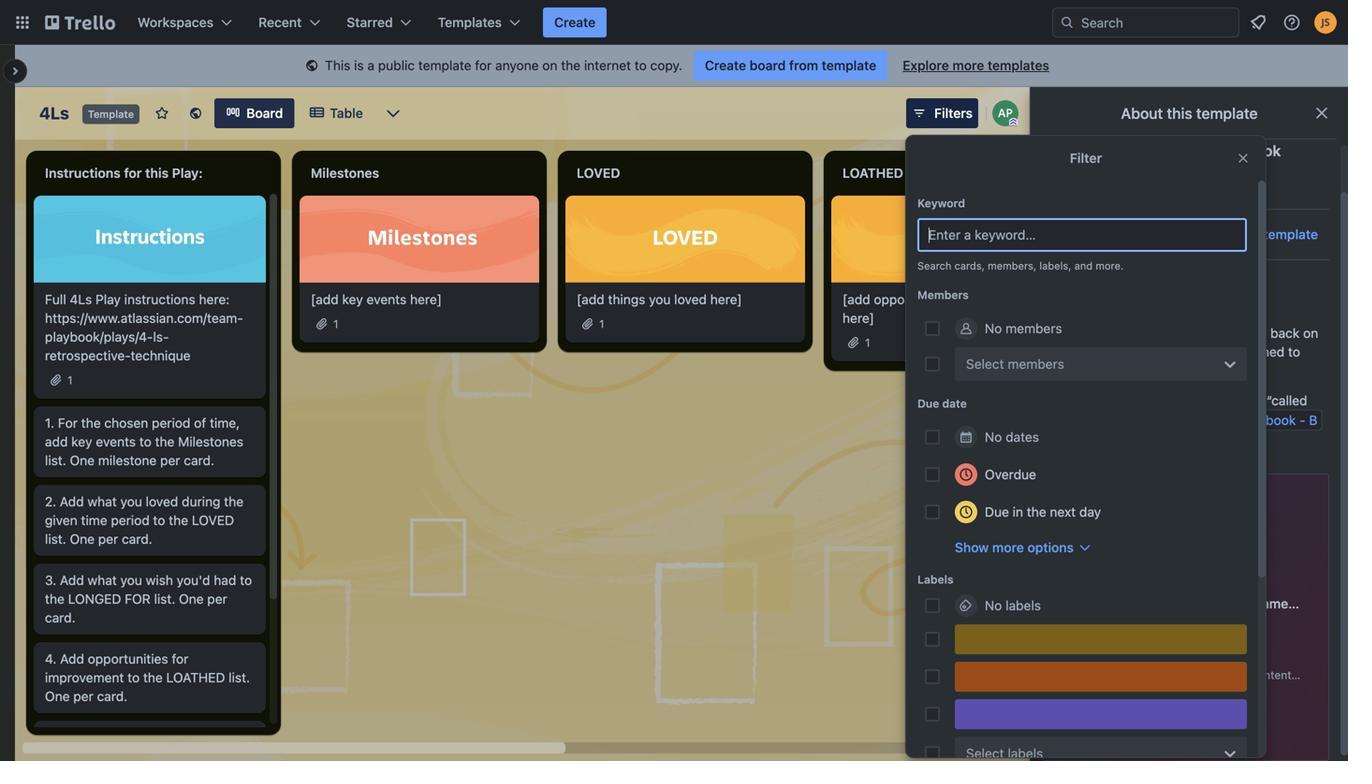 Task type: locate. For each thing, give the bounding box(es) containing it.
0 vertical spatial by
[[1111, 556, 1124, 569]]

1 by from the top
[[1111, 556, 1124, 569]]

customize views image
[[384, 104, 403, 123]]

1 horizontal spatial a
[[1119, 363, 1126, 378]]

reflect
[[1228, 325, 1268, 341]]

improvement down 4.
[[45, 670, 124, 686]]

1 vertical spatial key
[[71, 434, 92, 450]]

share
[[1225, 227, 1261, 242]]

4ls right full
[[70, 292, 92, 307]]

1 vertical spatial create
[[705, 58, 747, 73]]

add right "2."
[[60, 494, 84, 509]]

1 vertical spatial loathed
[[166, 670, 225, 686]]

playbook inside atlassian team playbook - b uild strong teams with plays
[[1241, 413, 1297, 428]]

members down no members
[[1008, 356, 1065, 372]]

search image
[[1060, 15, 1075, 30]]

0 vertical spatial add
[[60, 494, 84, 509]]

the left chosen
[[81, 415, 101, 431]]

what down framework,
[[1164, 344, 1193, 360]]

and left more.
[[1075, 260, 1093, 272]]

the down the 3.
[[45, 591, 65, 607]]

atlassian team playbook - b uild strong teams with plays button
[[1050, 410, 1323, 451]]

3.
[[45, 573, 56, 588]]

improvement inside 4. add opportunities for improvement to the loathed list. one per card.
[[45, 670, 124, 686]]

related templates
[[1062, 494, 1191, 512]]

no left "dates"
[[985, 429, 1003, 445]]

3 [add from the left
[[843, 292, 871, 307]]

to inside "for more team workshop resources "called plays" go to"
[[1110, 413, 1122, 428]]

explore more templates down mendes,
[[1115, 715, 1258, 731]]

1 down [add things you loved here]
[[599, 317, 605, 331]]

in
[[1013, 504, 1024, 520]]

no for no labels
[[985, 598, 1003, 613]]

create
[[555, 15, 596, 30], [705, 58, 747, 73]]

this right about
[[1167, 104, 1193, 122]]

filters
[[935, 105, 973, 121]]

2. add what you loved during the given time period to the loved list. one per card. link
[[45, 493, 255, 549]]

1 horizontal spatial here]
[[711, 292, 742, 307]]

by up daci
[[1111, 556, 1124, 569]]

team inside daci decision making framework by atlassian team playbook
[[1177, 612, 1206, 626]]

longed
[[68, 591, 121, 607]]

brand
[[1215, 669, 1247, 682]]

more
[[953, 58, 985, 73], [1073, 393, 1104, 408], [993, 540, 1025, 555], [1163, 715, 1194, 731]]

add right the 3.
[[60, 573, 84, 588]]

team
[[1174, 142, 1213, 160], [1205, 413, 1238, 428], [1177, 556, 1206, 569], [1177, 612, 1206, 626], [1295, 669, 1324, 682]]

plays
[[1192, 433, 1223, 449]]

period left of
[[152, 415, 191, 431]]

you for had
[[120, 573, 142, 588]]

1 vertical spatial explore
[[1115, 715, 1160, 731]]

natalie
[[1127, 669, 1164, 682]]

0 horizontal spatial improvement
[[45, 670, 124, 686]]

0 horizontal spatial day
[[1080, 504, 1102, 520]]

add for 2.
[[60, 494, 84, 509]]

2 vertical spatial this
[[1088, 325, 1110, 341]]

with
[[1163, 433, 1188, 449]]

to down "for"
[[128, 670, 140, 686]]

1 horizontal spatial events
[[367, 292, 407, 307]]

day up brand on the right bottom of page
[[1204, 652, 1227, 668]]

2 horizontal spatial this
[[1167, 104, 1193, 122]]

a right the is
[[368, 58, 375, 73]]

@atlassianteamplaybook
[[1106, 162, 1256, 177]]

more right show
[[993, 540, 1025, 555]]

[add things you loved here]
[[577, 292, 742, 307]]

add inside 2. add what you loved during the given time period to the loved list. one per card.
[[60, 494, 84, 509]]

explore for topmost explore more templates link
[[903, 58, 950, 73]]

by inside daci decision making framework by atlassian team playbook
[[1111, 612, 1124, 626]]

1 for [add things you loved here]
[[599, 317, 605, 331]]

[add for [add things you loved here]
[[577, 292, 605, 307]]

[add inside the [add things you loved here] link
[[577, 292, 605, 307]]

team left lead
[[1295, 669, 1324, 682]]

atlassian down decision
[[1127, 612, 1174, 626]]

0 horizontal spatial this
[[145, 165, 169, 181]]

templates down brand on the right bottom of page
[[1198, 715, 1258, 731]]

what up time at left
[[88, 494, 117, 509]]

1 horizontal spatial this
[[1088, 325, 1110, 341]]

no dates
[[985, 429, 1040, 445]]

per
[[160, 453, 180, 468], [98, 531, 118, 547], [207, 591, 227, 607], [73, 689, 93, 704]]

2 horizontal spatial templates
[[1198, 715, 1258, 731]]

0 horizontal spatial for
[[58, 415, 78, 431]]

0 vertical spatial loved
[[577, 165, 621, 181]]

loved
[[675, 292, 707, 307], [146, 494, 178, 509]]

to inside 4. add opportunities for improvement to the loathed list. one per card.
[[128, 670, 140, 686]]

more.
[[1096, 260, 1124, 272]]

Board name text field
[[30, 98, 79, 128]]

for down cards,
[[958, 292, 975, 307]]

1 vertical spatial what
[[88, 494, 117, 509]]

milestones down table on the left top of page
[[311, 165, 379, 181]]

create for create board from template
[[705, 58, 747, 73]]

1 no from the top
[[985, 321, 1003, 336]]

4ls left template
[[39, 103, 69, 123]]

playbook down making
[[1209, 612, 1257, 626]]

explore more templates up filters
[[903, 58, 1050, 73]]

create left board at top right
[[705, 58, 747, 73]]

0 vertical spatial for
[[1050, 393, 1070, 408]]

0 horizontal spatial loved
[[192, 513, 234, 528]]

on right anyone on the top left
[[543, 58, 558, 73]]

1
[[333, 317, 339, 331], [599, 317, 605, 331], [865, 336, 871, 349], [67, 374, 73, 387]]

1 horizontal spatial milestones
[[311, 165, 379, 181]]

here] for [add opportunities for improvement here]
[[843, 310, 875, 326]]

show more options button
[[955, 539, 1093, 557]]

0 horizontal spatial on
[[543, 58, 558, 73]]

for
[[475, 58, 492, 73], [124, 165, 142, 181], [958, 292, 975, 307], [172, 651, 189, 667]]

select
[[967, 356, 1005, 372]]

1 [add from the left
[[311, 292, 339, 307]]

add inside 4. add opportunities for improvement to the loathed list. one per card.
[[60, 651, 84, 667]]

one left milestone
[[70, 453, 95, 468]]

for up plays"
[[1050, 393, 1070, 408]]

events inside 1. for the chosen period of time, add key events to the milestones list. one milestone per card.
[[96, 434, 136, 450]]

template
[[419, 58, 472, 73], [822, 58, 877, 73], [1197, 104, 1258, 122], [1264, 227, 1319, 242]]

template right from
[[822, 58, 877, 73]]

to inside the using this simple framework, reflect back on your work and use what you've learned to improve as a team.
[[1289, 344, 1301, 360]]

opportunities
[[874, 292, 955, 307], [88, 651, 168, 667]]

filters button
[[907, 98, 979, 128]]

1 vertical spatial opportunities
[[88, 651, 168, 667]]

one inside 1. for the chosen period of time, add key events to the milestones list. one milestone per card.
[[70, 453, 95, 468]]

making
[[1202, 596, 1247, 612]]

go
[[1091, 413, 1107, 428]]

no left labels
[[985, 598, 1003, 613]]

to inside 3. add what you wish you'd had to the longed for list. one per card.
[[240, 573, 252, 588]]

members for select members
[[1008, 356, 1065, 372]]

teams
[[1122, 433, 1159, 449]]

atlassian down about
[[1106, 142, 1171, 160]]

0 horizontal spatial loathed
[[166, 670, 225, 686]]

you up "for"
[[120, 573, 142, 588]]

labels,
[[1040, 260, 1072, 272]]

what inside 2. add what you loved during the given time period to the loved list. one per card.
[[88, 494, 117, 509]]

1 horizontal spatial create
[[705, 58, 747, 73]]

ls-
[[153, 329, 169, 345]]

0 vertical spatial you
[[649, 292, 671, 307]]

for right '1.'
[[58, 415, 78, 431]]

to inside 1. for the chosen period of time, add key events to the milestones list. one milestone per card.
[[139, 434, 152, 450]]

more up go
[[1073, 393, 1104, 408]]

more inside "for more team workshop resources "called plays" go to"
[[1073, 393, 1104, 408]]

to
[[635, 58, 647, 73], [1289, 344, 1301, 360], [1110, 413, 1122, 428], [139, 434, 152, 450], [153, 513, 165, 528], [240, 573, 252, 588], [128, 670, 140, 686]]

0 vertical spatial explore more templates
[[903, 58, 1050, 73]]

opportunities down "for"
[[88, 651, 168, 667]]

1 horizontal spatial explore
[[1115, 715, 1160, 731]]

lead
[[1327, 669, 1349, 682]]

to right the 'had'
[[240, 573, 252, 588]]

1 for [add opportunities for improvement here]
[[865, 336, 871, 349]]

here]
[[410, 292, 442, 307], [711, 292, 742, 307], [843, 310, 875, 326]]

1 vertical spatial this
[[145, 165, 169, 181]]

playbook inside by atlassian team playbook link
[[1209, 556, 1257, 569]]

1 horizontal spatial opportunities
[[874, 292, 955, 307]]

card. inside 4. add opportunities for improvement to the loathed list. one per card.
[[97, 689, 128, 704]]

due left date
[[918, 397, 940, 410]]

0 horizontal spatial [add
[[311, 292, 339, 307]]

0 horizontal spatial explore
[[903, 58, 950, 73]]

card. inside 1. for the chosen period of time, add key events to the milestones list. one milestone per card.
[[184, 453, 215, 468]]

to inside 2. add what you loved during the given time period to the loved list. one per card.
[[153, 513, 165, 528]]

0 vertical spatial create
[[555, 15, 596, 30]]

per inside 3. add what you wish you'd had to the longed for list. one per card.
[[207, 591, 227, 607]]

1 vertical spatial period
[[111, 513, 150, 528]]

0 horizontal spatial due
[[918, 397, 940, 410]]

3 no from the top
[[985, 598, 1003, 613]]

the down the during at bottom
[[169, 513, 188, 528]]

0 vertical spatial what
[[1164, 344, 1193, 360]]

atlassian team playbook (atlassianteamplaybook) image up enter a keyword… "text box"
[[1048, 143, 1095, 190]]

events
[[367, 292, 407, 307], [96, 434, 136, 450]]

here] inside "[add opportunities for improvement here]"
[[843, 310, 875, 326]]

2 vertical spatial add
[[60, 651, 84, 667]]

public image
[[188, 106, 203, 121]]

this up work
[[1088, 325, 1110, 341]]

0 vertical spatial key
[[342, 292, 363, 307]]

you inside 3. add what you wish you'd had to the longed for list. one per card.
[[120, 573, 142, 588]]

dates
[[1006, 429, 1040, 445]]

create up internet
[[555, 15, 596, 30]]

one down 4.
[[45, 689, 70, 704]]

for down 3. add what you wish you'd had to the longed for list. one per card. "link"
[[172, 651, 189, 667]]

keyword
[[918, 197, 966, 210]]

technique
[[131, 348, 191, 363]]

explore more templates link down mendes,
[[1115, 714, 1258, 732]]

primary element
[[0, 0, 1349, 45]]

day right next
[[1080, 504, 1102, 520]]

1 down "[add opportunities for improvement here]" in the right of the page
[[865, 336, 871, 349]]

create for create
[[555, 15, 596, 30]]

team down the resources
[[1205, 413, 1238, 428]]

mendes,
[[1167, 669, 1212, 682]]

to up milestone
[[139, 434, 152, 450]]

improvement up no members
[[979, 292, 1058, 307]]

create inside button
[[555, 15, 596, 30]]

copy.
[[651, 58, 683, 73]]

atlassian inside daci decision making framework by atlassian team playbook
[[1127, 612, 1174, 626]]

0 vertical spatial atlassian team playbook (atlassianteamplaybook) image
[[993, 100, 1019, 126]]

simple
[[1114, 325, 1153, 341]]

to left copy.
[[635, 58, 647, 73]]

2 horizontal spatial [add
[[843, 292, 871, 307]]

add for 4.
[[60, 651, 84, 667]]

playbook down about this template
[[1216, 142, 1282, 160]]

atlassian's 90-day plan by natalie mendes, brand content team lead
[[1111, 652, 1349, 682]]

no for no dates
[[985, 429, 1003, 445]]

playbook down "called
[[1241, 413, 1297, 428]]

1 vertical spatial day
[[1204, 652, 1227, 668]]

what up longed
[[88, 573, 117, 588]]

1. for the chosen period of time, add key events to the milestones list. one milestone per card. link
[[45, 414, 255, 470]]

4ls inside text field
[[39, 103, 69, 123]]

1 horizontal spatial key
[[342, 292, 363, 307]]

team up "@atlassianteamplaybook"
[[1174, 142, 1213, 160]]

1 horizontal spatial and
[[1113, 344, 1135, 360]]

the up milestone
[[155, 434, 175, 450]]

team inside atlassian's 90-day plan by natalie mendes, brand content team lead
[[1295, 669, 1324, 682]]

explore more templates link up filters
[[892, 51, 1061, 81]]

0 vertical spatial improvement
[[979, 292, 1058, 307]]

template up close popover icon
[[1197, 104, 1258, 122]]

playbook inside daci decision making framework by atlassian team playbook
[[1209, 612, 1257, 626]]

1 horizontal spatial day
[[1204, 652, 1227, 668]]

you inside the [add things you loved here] link
[[649, 292, 671, 307]]

search cards, members, labels, and more.
[[918, 260, 1124, 272]]

0 vertical spatial milestones
[[311, 165, 379, 181]]

0 vertical spatial explore
[[903, 58, 950, 73]]

1 horizontal spatial due
[[985, 504, 1010, 520]]

by left "natalie"
[[1111, 669, 1124, 682]]

due for due in the next day
[[985, 504, 1010, 520]]

a inside the using this simple framework, reflect back on your work and use what you've learned to improve as a team.
[[1119, 363, 1126, 378]]

0 notifications image
[[1248, 11, 1270, 34]]

1 horizontal spatial [add
[[577, 292, 605, 307]]

explore up filters button
[[903, 58, 950, 73]]

what inside 3. add what you wish you'd had to the longed for list. one per card.
[[88, 573, 117, 588]]

atlassian up decision
[[1127, 556, 1174, 569]]

a right as
[[1119, 363, 1126, 378]]

0 horizontal spatial explore more templates link
[[892, 51, 1061, 81]]

0 horizontal spatial loved
[[146, 494, 178, 509]]

add inside 3. add what you wish you'd had to the longed for list. one per card.
[[60, 573, 84, 588]]

1 vertical spatial loved
[[146, 494, 178, 509]]

1 horizontal spatial on
[[1304, 325, 1319, 341]]

labels
[[918, 573, 954, 586]]

no up select
[[985, 321, 1003, 336]]

0 horizontal spatial templates
[[988, 58, 1050, 73]]

to down back
[[1289, 344, 1301, 360]]

templates
[[988, 58, 1050, 73], [1120, 494, 1191, 512], [1198, 715, 1258, 731]]

show
[[955, 540, 989, 555]]

1 vertical spatial members
[[1008, 356, 1065, 372]]

0 horizontal spatial 4ls
[[39, 103, 69, 123]]

period right time at left
[[111, 513, 150, 528]]

b
[[1310, 413, 1318, 428]]

opportunities down search
[[874, 292, 955, 307]]

2 no from the top
[[985, 429, 1003, 445]]

2 by from the top
[[1111, 612, 1124, 626]]

2 horizontal spatial here]
[[843, 310, 875, 326]]

the down 3. add what you wish you'd had to the longed for list. one per card. "link"
[[143, 670, 163, 686]]

3. add what you wish you'd had to the longed for list. one per card.
[[45, 573, 252, 626]]

you inside 2. add what you loved during the given time period to the loved list. one per card.
[[120, 494, 142, 509]]

1 vertical spatial 4ls
[[70, 292, 92, 307]]

workspaces
[[138, 15, 214, 30]]

and down simple at the top of page
[[1113, 344, 1135, 360]]

recent button
[[247, 7, 332, 37]]

0 vertical spatial events
[[367, 292, 407, 307]]

card.
[[184, 453, 215, 468], [122, 531, 152, 547], [45, 610, 76, 626], [97, 689, 128, 704]]

0 vertical spatial period
[[152, 415, 191, 431]]

color: orange, title: none element
[[955, 662, 1248, 692]]

1 vertical spatial a
[[1119, 363, 1126, 378]]

loved inside 2. add what you loved during the given time period to the loved list. one per card.
[[192, 513, 234, 528]]

1 vertical spatial no
[[985, 429, 1003, 445]]

0 horizontal spatial opportunities
[[88, 651, 168, 667]]

[add inside the [add key events here] link
[[311, 292, 339, 307]]

0 vertical spatial members
[[1006, 321, 1063, 336]]

learned
[[1240, 344, 1285, 360]]

LOVED text field
[[566, 158, 805, 188]]

playbook/plays/4-
[[45, 329, 153, 345]]

list. inside 3. add what you wish you'd had to the longed for list. one per card.
[[154, 591, 175, 607]]

1 vertical spatial due
[[985, 504, 1010, 520]]

you
[[649, 292, 671, 307], [120, 494, 142, 509], [120, 573, 142, 588]]

create board from template link
[[694, 51, 888, 81]]

Enter a keyword… text field
[[918, 218, 1248, 252]]

card. inside 2. add what you loved during the given time period to the loved list. one per card.
[[122, 531, 152, 547]]

templates up this member is an admin of this board. icon
[[988, 58, 1050, 73]]

what
[[1164, 344, 1193, 360], [88, 494, 117, 509], [88, 573, 117, 588]]

3 by from the top
[[1111, 669, 1124, 682]]

key inside the [add key events here] link
[[342, 292, 363, 307]]

this left play:
[[145, 165, 169, 181]]

1 horizontal spatial 4ls
[[70, 292, 92, 307]]

by inside atlassian's 90-day plan by natalie mendes, brand content team lead
[[1111, 669, 1124, 682]]

card. inside 3. add what you wish you'd had to the longed for list. one per card.
[[45, 610, 76, 626]]

90-
[[1181, 652, 1204, 668]]

chosen
[[104, 415, 148, 431]]

loved right things
[[675, 292, 707, 307]]

1 horizontal spatial loved
[[577, 165, 621, 181]]

one
[[70, 453, 95, 468], [70, 531, 95, 547], [179, 591, 204, 607], [45, 689, 70, 704]]

2 vertical spatial by
[[1111, 669, 1124, 682]]

2 vertical spatial no
[[985, 598, 1003, 613]]

Milestones text field
[[300, 158, 539, 188]]

0 horizontal spatial milestones
[[178, 434, 243, 450]]

playbook up making
[[1209, 556, 1257, 569]]

filter
[[1070, 150, 1103, 166]]

this inside text box
[[145, 165, 169, 181]]

0 vertical spatial loathed
[[843, 165, 904, 181]]

1 down retrospective-
[[67, 374, 73, 387]]

1 horizontal spatial for
[[1050, 393, 1070, 408]]

john smith (johnsmith38824343) image
[[1315, 11, 1337, 34]]

you for the
[[120, 494, 142, 509]]

public
[[378, 58, 415, 73]]

2 vertical spatial what
[[88, 573, 117, 588]]

1 vertical spatial you
[[120, 494, 142, 509]]

0 vertical spatial and
[[1075, 260, 1093, 272]]

1 vertical spatial and
[[1113, 344, 1135, 360]]

retrospective-
[[45, 348, 131, 363]]

atlassian down 'workshop'
[[1147, 413, 1202, 428]]

due left the in
[[985, 504, 1010, 520]]

atlassian team playbook link
[[1106, 142, 1282, 160]]

add right 4.
[[60, 651, 84, 667]]

members up 'your' in the top of the page
[[1006, 321, 1063, 336]]

1 vertical spatial on
[[1304, 325, 1319, 341]]

the inside 3. add what you wish you'd had to the longed for list. one per card.
[[45, 591, 65, 607]]

for
[[125, 591, 151, 607]]

1 vertical spatial milestones
[[178, 434, 243, 450]]

is
[[354, 58, 364, 73]]

2 [add from the left
[[577, 292, 605, 307]]

team down decision
[[1177, 612, 1206, 626]]

this inside the using this simple framework, reflect back on your work and use what you've learned to improve as a team.
[[1088, 325, 1110, 341]]

opportunities inside 4. add opportunities for improvement to the loathed list. one per card.
[[88, 651, 168, 667]]

team inside atlassian team playbook - b uild strong teams with plays
[[1205, 413, 1238, 428]]

related
[[1062, 494, 1116, 512]]

0 vertical spatial a
[[368, 58, 375, 73]]

templates up by atlassian team playbook link
[[1120, 494, 1191, 512]]

you right things
[[649, 292, 671, 307]]

0 vertical spatial day
[[1080, 504, 1102, 520]]

on right back
[[1304, 325, 1319, 341]]

by down daci
[[1111, 612, 1124, 626]]

atlassian team playbook (atlassianteamplaybook) image
[[993, 100, 1019, 126], [1048, 143, 1095, 190]]

0 horizontal spatial create
[[555, 15, 596, 30]]

for inside 1. for the chosen period of time, add key events to the milestones list. one milestone per card.
[[58, 415, 78, 431]]

1 horizontal spatial templates
[[1120, 494, 1191, 512]]

milestones down of
[[178, 434, 243, 450]]

members
[[1006, 321, 1063, 336], [1008, 356, 1065, 372]]

board
[[750, 58, 786, 73]]

0 vertical spatial templates
[[988, 58, 1050, 73]]

[add inside "[add opportunities for improvement here]"
[[843, 292, 871, 307]]

to right go
[[1110, 413, 1122, 428]]

2. add what you loved during the given time period to the loved list. one per card.
[[45, 494, 244, 547]]

1 vertical spatial loved
[[192, 513, 234, 528]]

1 down [add key events here]
[[333, 317, 339, 331]]

1 horizontal spatial explore more templates link
[[1115, 714, 1258, 732]]

template inside "button"
[[1264, 227, 1319, 242]]

one inside 4. add opportunities for improvement to the loathed list. one per card.
[[45, 689, 70, 704]]

1 horizontal spatial improvement
[[979, 292, 1058, 307]]

1 vertical spatial by
[[1111, 612, 1124, 626]]

one down time at left
[[70, 531, 95, 547]]

full 4ls play instructions here: https://www.atlassian.com/team- playbook/plays/4-ls- retrospective-technique
[[45, 292, 243, 363]]

template right share
[[1264, 227, 1319, 242]]

for right instructions
[[124, 165, 142, 181]]

0 vertical spatial on
[[543, 58, 558, 73]]

one down you'd
[[179, 591, 204, 607]]

this
[[1167, 104, 1193, 122], [145, 165, 169, 181], [1088, 325, 1110, 341]]

labels
[[1006, 598, 1042, 613]]

0 vertical spatial 4ls
[[39, 103, 69, 123]]



Task type: vqa. For each thing, say whether or not it's contained in the screenshot.
DEVELOPER TOOLS
no



Task type: describe. For each thing, give the bounding box(es) containing it.
from
[[790, 58, 819, 73]]

3. add what you wish you'd had to the longed for list. one per card. link
[[45, 571, 255, 627]]

improve
[[1050, 363, 1098, 378]]

list. inside 4. add opportunities for improvement to the loathed list. one per card.
[[229, 670, 250, 686]]

atlassian inside atlassian team playbook - b uild strong teams with plays
[[1147, 413, 1202, 428]]

for left anyone on the top left
[[475, 58, 492, 73]]

time,
[[210, 415, 240, 431]]

key inside 1. for the chosen period of time, add key events to the milestones list. one milestone per card.
[[71, 434, 92, 450]]

templates button
[[427, 7, 532, 37]]

[add for [add opportunities for improvement here]
[[843, 292, 871, 307]]

2.
[[45, 494, 56, 509]]

0 horizontal spatial and
[[1075, 260, 1093, 272]]

workshop
[[1142, 393, 1200, 408]]

by atlassian team playbook
[[1111, 556, 1257, 569]]

more down mendes,
[[1163, 715, 1194, 731]]

day inside atlassian's 90-day plan by natalie mendes, brand content team lead
[[1204, 652, 1227, 668]]

play:
[[172, 165, 203, 181]]

color: yellow, title: none element
[[955, 625, 1248, 655]]

this
[[325, 58, 351, 73]]

0 horizontal spatial atlassian team playbook (atlassianteamplaybook) image
[[993, 100, 1019, 126]]

per inside 4. add opportunities for improvement to the loathed list. one per card.
[[73, 689, 93, 704]]

share template button
[[1198, 225, 1319, 244]]

the right the during at bottom
[[224, 494, 244, 509]]

open information menu image
[[1283, 13, 1302, 32]]

play
[[96, 292, 121, 307]]

1. for the chosen period of time, add key events to the milestones list. one milestone per card.
[[45, 415, 243, 468]]

board link
[[215, 98, 294, 128]]

more up filters
[[953, 58, 985, 73]]

sm image
[[303, 57, 321, 76]]

due for due date
[[918, 397, 940, 410]]

by for daci
[[1111, 612, 1124, 626]]

more inside button
[[993, 540, 1025, 555]]

next
[[1050, 504, 1076, 520]]

instructions
[[45, 165, 121, 181]]

select members
[[967, 356, 1065, 372]]

color: purple, title: none element
[[955, 700, 1248, 730]]

work
[[1080, 344, 1109, 360]]

cards,
[[955, 260, 985, 272]]

the right the in
[[1027, 504, 1047, 520]]

during
[[182, 494, 221, 509]]

share template
[[1225, 227, 1319, 242]]

for inside "for more team workshop resources "called plays" go to"
[[1050, 393, 1070, 408]]

Search field
[[1075, 8, 1239, 37]]

list. inside 2. add what you loved during the given time period to the loved list. one per card.
[[45, 531, 66, 547]]

1 for [add key events here]
[[333, 317, 339, 331]]

list. inside 1. for the chosen period of time, add key events to the milestones list. one milestone per card.
[[45, 453, 66, 468]]

about this template
[[1122, 104, 1258, 122]]

starred
[[347, 15, 393, 30]]

0 vertical spatial explore more templates link
[[892, 51, 1061, 81]]

what inside the using this simple framework, reflect back on your work and use what you've learned to improve as a team.
[[1164, 344, 1193, 360]]

table
[[330, 105, 363, 121]]

star or unstar board image
[[155, 106, 170, 121]]

loved inside "text box"
[[577, 165, 621, 181]]

members,
[[988, 260, 1037, 272]]

template right public
[[419, 58, 472, 73]]

add
[[45, 434, 68, 450]]

per inside 1. for the chosen period of time, add key events to the milestones list. one milestone per card.
[[160, 453, 180, 468]]

about
[[1122, 104, 1164, 122]]

this for about
[[1167, 104, 1193, 122]]

due date
[[918, 397, 967, 410]]

add for 3.
[[60, 573, 84, 588]]

for inside "[add opportunities for improvement here]"
[[958, 292, 975, 307]]

as
[[1102, 363, 1116, 378]]

playbook inside atlassian team playbook @atlassianteamplaybook
[[1216, 142, 1282, 160]]

loathed inside 4. add opportunities for improvement to the loathed list. one per card.
[[166, 670, 225, 686]]

decision
[[1145, 596, 1198, 612]]

atlassian team playbook - b uild strong teams with plays link
[[1050, 410, 1323, 451]]

template
[[88, 108, 134, 120]]

what for 2. add what you loved during the given time period to the loved list. one per card.
[[88, 494, 117, 509]]

close popover image
[[1236, 151, 1251, 166]]

0 horizontal spatial a
[[368, 58, 375, 73]]

framework
[[1250, 596, 1319, 612]]

no for no members
[[985, 321, 1003, 336]]

for more team workshop resources "called plays" go to
[[1050, 393, 1308, 428]]

the left internet
[[561, 58, 581, 73]]

this member is an admin of this board. image
[[1010, 118, 1018, 126]]

milestones inside 1. for the chosen period of time, add key events to the milestones list. one milestone per card.
[[178, 434, 243, 450]]

per inside 2. add what you loved during the given time period to the loved list. one per card.
[[98, 531, 118, 547]]

search
[[918, 260, 952, 272]]

0 vertical spatial loved
[[675, 292, 707, 307]]

atlassian's
[[1111, 652, 1178, 668]]

anyone
[[496, 58, 539, 73]]

loathed inside loathed text field
[[843, 165, 904, 181]]

framework,
[[1157, 325, 1225, 341]]

the inside 4. add opportunities for improvement to the loathed list. one per card.
[[143, 670, 163, 686]]

milestones inside text field
[[311, 165, 379, 181]]

1 horizontal spatial atlassian team playbook (atlassianteamplaybook) image
[[1048, 143, 1095, 190]]

back to home image
[[45, 7, 115, 37]]

improvement inside "[add opportunities for improvement here]"
[[979, 292, 1058, 307]]

no members
[[985, 321, 1063, 336]]

team up decision
[[1177, 556, 1206, 569]]

no labels
[[985, 598, 1042, 613]]

for inside instructions for this play: text box
[[124, 165, 142, 181]]

loved inside 2. add what you loved during the given time period to the loved list. one per card.
[[146, 494, 178, 509]]

what for 3. add what you wish you'd had to the longed for list. one per card.
[[88, 573, 117, 588]]

[add for [add key events here]
[[311, 292, 339, 307]]

4ls inside full 4ls play instructions here: https://www.atlassian.com/team- playbook/plays/4-ls- retrospective-technique
[[70, 292, 92, 307]]

one inside 2. add what you loved during the given time period to the loved list. one per card.
[[70, 531, 95, 547]]

1 for full 4ls play instructions here: https://www.atlassian.com/team- playbook/plays/4-ls- retrospective-technique
[[67, 374, 73, 387]]

0 horizontal spatial here]
[[410, 292, 442, 307]]

members for no members
[[1006, 321, 1063, 336]]

[add things you loved here] link
[[577, 290, 794, 309]]

"called
[[1267, 393, 1308, 408]]

team
[[1108, 393, 1138, 408]]

internet
[[584, 58, 631, 73]]

strong
[[1080, 433, 1119, 449]]

atlassian inside atlassian team playbook @atlassianteamplaybook
[[1106, 142, 1171, 160]]

board
[[246, 105, 283, 121]]

atlassian inside by atlassian team playbook link
[[1127, 556, 1174, 569]]

by for atlassian's
[[1111, 669, 1124, 682]]

0 horizontal spatial explore more templates
[[903, 58, 1050, 73]]

given
[[45, 513, 77, 528]]

4. add opportunities for improvement to the loathed list. one per card.
[[45, 651, 250, 704]]

this is a public template for anyone on the internet to copy.
[[325, 58, 683, 73]]

using this simple framework, reflect back on your work and use what you've learned to improve as a team.
[[1050, 325, 1319, 378]]

due in the next day
[[985, 504, 1102, 520]]

LOATHED text field
[[832, 158, 1071, 188]]

period inside 2. add what you loved during the given time period to the loved list. one per card.
[[111, 513, 150, 528]]

1 vertical spatial explore more templates link
[[1115, 714, 1258, 732]]

content
[[1250, 669, 1292, 682]]

one inside 3. add what you wish you'd had to the longed for list. one per card.
[[179, 591, 204, 607]]

create board from template
[[705, 58, 877, 73]]

instructions
[[124, 292, 195, 307]]

team inside atlassian team playbook @atlassianteamplaybook
[[1174, 142, 1213, 160]]

4. add opportunities for improvement to the loathed list. one per card. link
[[45, 650, 255, 706]]

opportunities inside "[add opportunities for improvement here]"
[[874, 292, 955, 307]]

create button
[[543, 7, 607, 37]]

on inside the using this simple framework, reflect back on your work and use what you've learned to improve as a team.
[[1304, 325, 1319, 341]]

options
[[1028, 540, 1074, 555]]

full 4ls play instructions here: https://www.atlassian.com/team- playbook/plays/4-ls- retrospective-technique link
[[45, 290, 255, 365]]

here] for [add things you loved here]
[[711, 292, 742, 307]]

you'd
[[177, 573, 210, 588]]

templates
[[438, 15, 502, 30]]

1 horizontal spatial explore more templates
[[1115, 715, 1258, 731]]

atlassian team playbook @atlassianteamplaybook
[[1106, 142, 1282, 177]]

Instructions for this Play: text field
[[34, 158, 273, 188]]

overdue
[[985, 467, 1037, 482]]

and inside the using this simple framework, reflect back on your work and use what you've learned to improve as a team.
[[1113, 344, 1135, 360]]

https://www.atlassian.com/team-
[[45, 310, 243, 326]]

explore for bottom explore more templates link
[[1115, 715, 1160, 731]]

using
[[1050, 325, 1085, 341]]

[add key events here] link
[[311, 290, 528, 309]]

full
[[45, 292, 66, 307]]

1 vertical spatial templates
[[1120, 494, 1191, 512]]

this for using
[[1088, 325, 1110, 341]]

for inside 4. add opportunities for improvement to the loathed list. one per card.
[[172, 651, 189, 667]]

uild
[[1055, 433, 1076, 449]]

period inside 1. for the chosen period of time, add key events to the milestones list. one milestone per card.
[[152, 415, 191, 431]]



